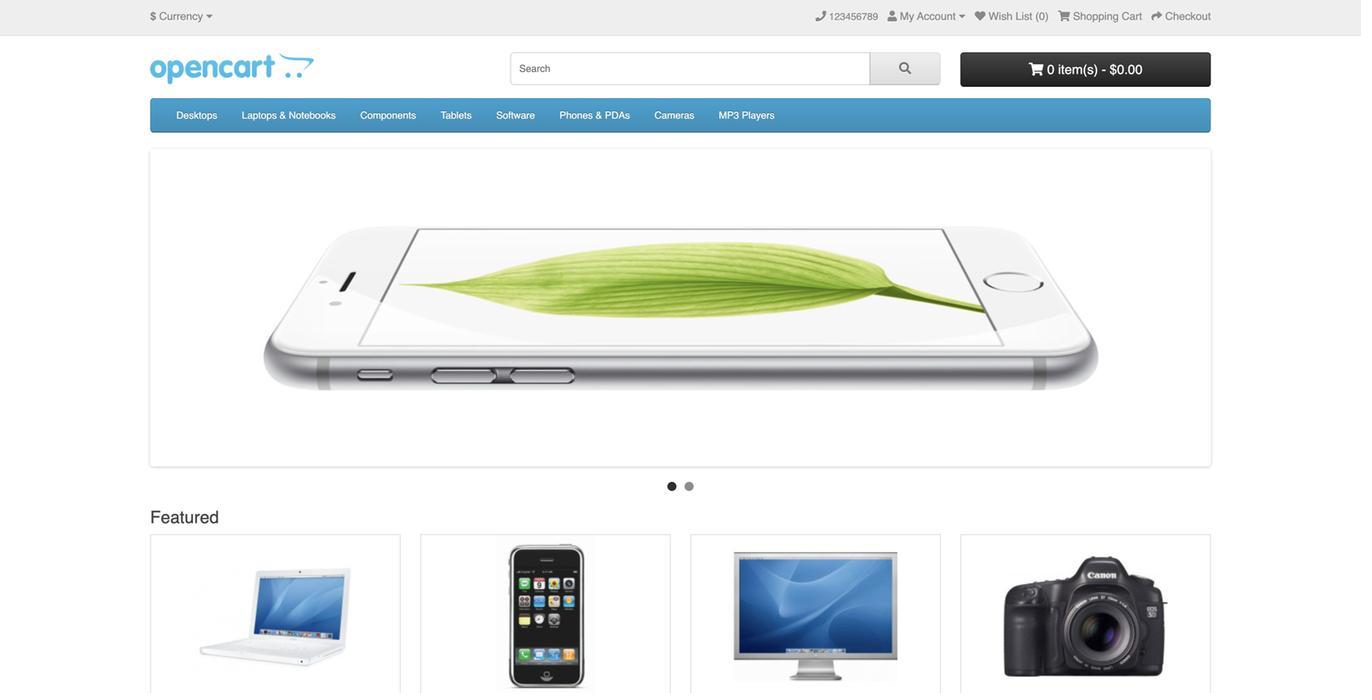 Task type: vqa. For each thing, say whether or not it's contained in the screenshot.
$122.00 $98.00
no



Task type: describe. For each thing, give the bounding box(es) containing it.
& for phones
[[596, 110, 602, 121]]

software link
[[484, 99, 547, 132]]

shopping
[[1073, 10, 1119, 23]]

user image
[[887, 11, 897, 21]]

tablets link
[[428, 99, 484, 132]]

iphone 6 image
[[214, 152, 1147, 463]]

item(s)
[[1058, 62, 1098, 77]]

iphone image
[[464, 535, 627, 693]]

pdas
[[605, 110, 630, 121]]

laptops & notebooks
[[242, 110, 336, 121]]

shopping cart image
[[1029, 63, 1044, 76]]

laptops & notebooks link
[[230, 99, 348, 132]]

mp3 players link
[[707, 99, 787, 132]]

share image
[[1151, 11, 1162, 21]]

(0)
[[1035, 10, 1049, 23]]

my account link
[[887, 10, 966, 23]]

desktops
[[176, 110, 217, 121]]

$0.00
[[1110, 62, 1142, 77]]

& for laptops
[[280, 110, 286, 121]]

featured
[[150, 508, 219, 527]]

phones
[[560, 110, 593, 121]]

caret down image
[[959, 11, 966, 21]]

desktops link
[[164, 99, 230, 132]]

cart
[[1122, 10, 1142, 23]]

my
[[900, 10, 914, 23]]

heart image
[[975, 11, 986, 21]]

apple cinema 30" image
[[734, 535, 897, 693]]

tablets
[[441, 110, 472, 121]]

0 item(s) - $0.00 button
[[960, 52, 1211, 87]]

$
[[150, 10, 156, 23]]

laptops
[[242, 110, 277, 121]]

players
[[742, 110, 775, 121]]



Task type: locate. For each thing, give the bounding box(es) containing it.
checkout
[[1165, 10, 1211, 23]]

shopping cart
[[1073, 10, 1142, 23]]

currency
[[159, 10, 203, 23]]

canon eos 5d image
[[1004, 535, 1167, 693]]

wish
[[989, 10, 1013, 23]]

1 & from the left
[[280, 110, 286, 121]]

-
[[1102, 62, 1106, 77]]

0 item(s) - $0.00
[[1044, 62, 1142, 77]]

2 & from the left
[[596, 110, 602, 121]]

1 horizontal spatial &
[[596, 110, 602, 121]]

mp3
[[719, 110, 739, 121]]

my account
[[900, 10, 956, 23]]

& right laptops
[[280, 110, 286, 121]]

cameras link
[[642, 99, 707, 132]]

phones & pdas
[[560, 110, 630, 121]]

mp3 players
[[719, 110, 775, 121]]

shopping cart image
[[1058, 11, 1070, 21]]

components link
[[348, 99, 428, 132]]

checkout link
[[1151, 10, 1211, 23]]

account
[[917, 10, 956, 23]]

search image
[[899, 62, 911, 74]]

0
[[1047, 62, 1054, 77]]

your store image
[[150, 52, 314, 84]]

components
[[360, 110, 416, 121]]

Search text field
[[510, 52, 870, 85]]

&
[[280, 110, 286, 121], [596, 110, 602, 121]]

123456789
[[829, 11, 878, 23]]

& left pdas
[[596, 110, 602, 121]]

phones & pdas link
[[547, 99, 642, 132]]

$ currency
[[150, 10, 203, 23]]

software
[[496, 110, 535, 121]]

wish list (0) link
[[975, 10, 1049, 23]]

wish list (0)
[[989, 10, 1049, 23]]

0 horizontal spatial &
[[280, 110, 286, 121]]

shopping cart link
[[1058, 10, 1142, 23]]

notebooks
[[289, 110, 336, 121]]

phone image
[[815, 11, 826, 21]]

cameras
[[655, 110, 694, 121]]

list
[[1016, 10, 1032, 23]]

macbook image
[[194, 535, 357, 693]]

caret down image
[[206, 11, 213, 21]]



